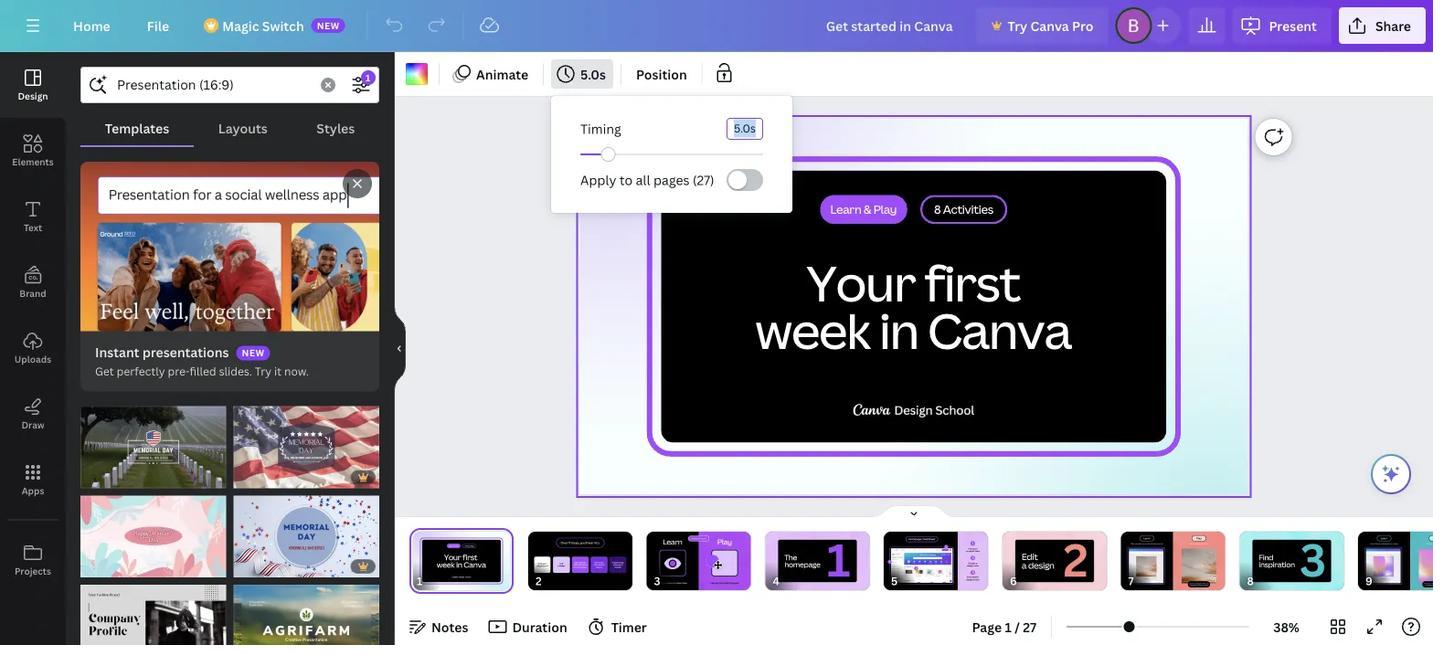 Task type: describe. For each thing, give the bounding box(es) containing it.
share
[[1376, 17, 1411, 34]]

magic switch
[[222, 17, 304, 34]]

in
[[880, 298, 919, 364]]

get
[[95, 364, 114, 379]]

timer button
[[582, 612, 654, 642]]

page 1 image
[[410, 532, 514, 591]]

presentation for a social wellness app image
[[80, 162, 379, 331]]

animate button
[[447, 59, 536, 89]]

week
[[756, 298, 870, 364]]

instant
[[95, 344, 139, 361]]

5.0s
[[581, 65, 606, 83]]

styles button
[[292, 111, 379, 145]]

to
[[620, 171, 633, 189]]

blue minimalist memorial day presentation (16:9) group
[[234, 485, 379, 578]]

hide image
[[394, 305, 406, 393]]

timer
[[611, 618, 647, 636]]

switch
[[262, 17, 304, 34]]

get perfectly pre-filled slides. try it now.
[[95, 364, 309, 379]]

duration
[[512, 618, 567, 636]]

projects button
[[0, 527, 66, 593]]

your
[[807, 249, 916, 316]]

present
[[1269, 17, 1317, 34]]

hide pages image
[[870, 505, 958, 519]]

slides.
[[219, 364, 252, 379]]

position
[[636, 65, 687, 83]]

share button
[[1339, 7, 1426, 44]]

try canva pro button
[[977, 7, 1108, 44]]

page
[[972, 618, 1002, 636]]

0 horizontal spatial try
[[255, 364, 272, 379]]

notes button
[[402, 612, 476, 642]]

layouts button
[[194, 111, 292, 145]]

design
[[18, 90, 48, 102]]

now.
[[284, 364, 309, 379]]

design button
[[0, 52, 66, 118]]

main menu bar
[[0, 0, 1433, 52]]

position button
[[629, 59, 695, 89]]

all
[[636, 171, 651, 189]]

happy mother's day presentation (16:9)) image
[[80, 496, 226, 578]]

red minimalist memorial day (presentation (16:9)) group
[[234, 395, 379, 488]]

templates button
[[80, 111, 194, 145]]

uploads button
[[0, 315, 66, 381]]

apps button
[[0, 447, 66, 513]]

canva inside try canva pro button
[[1031, 17, 1069, 34]]

canva assistant image
[[1380, 463, 1402, 485]]

1 vertical spatial canva
[[928, 298, 1072, 364]]

happy mother's day presentation (16:9)) group
[[80, 485, 226, 578]]

timing
[[580, 120, 621, 138]]

text
[[24, 221, 42, 234]]

home link
[[59, 7, 125, 44]]

your first
[[807, 249, 1020, 316]]

try inside try canva pro button
[[1008, 17, 1028, 34]]

file button
[[132, 7, 184, 44]]

side panel tab list
[[0, 52, 66, 593]]

page 1 / 27
[[972, 618, 1037, 636]]

5.0s button
[[551, 59, 613, 89]]

apply
[[580, 171, 617, 189]]

apps
[[22, 485, 44, 497]]



Task type: locate. For each thing, give the bounding box(es) containing it.
magic
[[222, 17, 259, 34]]

page 1 / 27 button
[[965, 612, 1044, 642]]

/
[[1015, 618, 1020, 636]]

elements button
[[0, 118, 66, 184]]

try
[[1008, 17, 1028, 34], [255, 364, 272, 379]]

white minimalist memorial day (presentation (16:9)) image
[[80, 406, 226, 488]]

white minimalist memorial day (presentation (16:9)) group
[[80, 395, 226, 488]]

elements
[[12, 155, 54, 168]]

0 vertical spatial new
[[317, 19, 340, 32]]

pages
[[654, 171, 690, 189]]

brand
[[19, 287, 46, 299]]

new inside main menu bar
[[317, 19, 340, 32]]

canva
[[1031, 17, 1069, 34], [928, 298, 1072, 364]]

brand button
[[0, 250, 66, 315]]

1 vertical spatial new
[[242, 347, 265, 359]]

projects
[[15, 565, 51, 577]]

0 horizontal spatial new
[[242, 347, 265, 359]]

38% button
[[1257, 612, 1316, 642]]

presentations
[[142, 344, 229, 361]]

file
[[147, 17, 169, 34]]

filled
[[190, 364, 216, 379]]

duration button
[[483, 612, 575, 642]]

monochrome professional fashion company profile presentation 16:9 group
[[80, 574, 226, 645]]

new up slides.
[[242, 347, 265, 359]]

draw
[[21, 419, 44, 431]]

no color image
[[406, 63, 428, 85]]

0 vertical spatial try
[[1008, 17, 1028, 34]]

1 horizontal spatial try
[[1008, 17, 1028, 34]]

new
[[317, 19, 340, 32], [242, 347, 265, 359]]

Design title text field
[[811, 7, 970, 44]]

animate
[[476, 65, 528, 83]]

green yellow modern farming presentation 16:9 group
[[234, 574, 379, 645]]

red minimalist memorial day (presentation (16:9)) image
[[234, 406, 379, 488]]

pre-
[[168, 364, 190, 379]]

draw button
[[0, 381, 66, 447]]

week in canva
[[756, 298, 1072, 364]]

1 horizontal spatial new
[[317, 19, 340, 32]]

(27)
[[693, 171, 714, 189]]

pro
[[1072, 17, 1094, 34]]

present button
[[1233, 7, 1332, 44]]

1 vertical spatial try
[[255, 364, 272, 379]]

Timing text field
[[728, 119, 762, 139]]

home
[[73, 17, 110, 34]]

Use 5+ words to describe... search field
[[117, 68, 310, 102]]

27
[[1023, 618, 1037, 636]]

first
[[925, 249, 1020, 316]]

layouts
[[218, 119, 268, 137]]

apply to all pages (27)
[[580, 171, 714, 189]]

text button
[[0, 184, 66, 250]]

38%
[[1274, 618, 1300, 636]]

try left it
[[255, 364, 272, 379]]

0 vertical spatial canva
[[1031, 17, 1069, 34]]

instant presentations
[[95, 344, 229, 361]]

try left pro at the right of the page
[[1008, 17, 1028, 34]]

blue minimalist memorial day presentation (16:9) image
[[234, 496, 379, 578]]

styles
[[317, 119, 355, 137]]

Page title text field
[[431, 572, 438, 591]]

templates
[[105, 119, 169, 137]]

1
[[1005, 618, 1012, 636]]

try canva pro
[[1008, 17, 1094, 34]]

notes
[[431, 618, 468, 636]]

it
[[274, 364, 282, 379]]

new right "switch" at top
[[317, 19, 340, 32]]

uploads
[[14, 353, 51, 365]]

perfectly
[[117, 364, 165, 379]]



Task type: vqa. For each thing, say whether or not it's contained in the screenshot.
Search search box at the top of page
no



